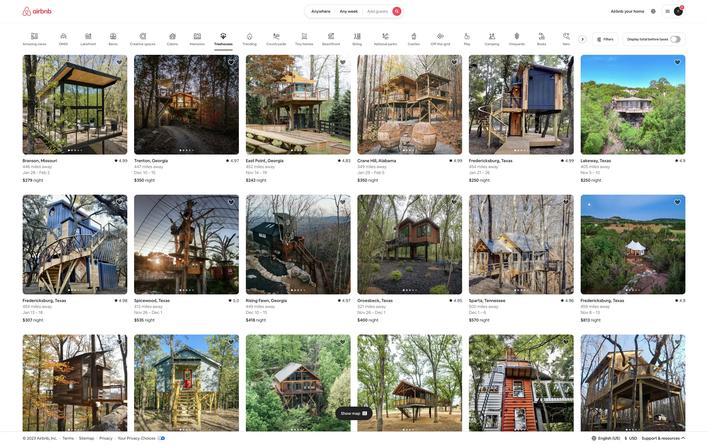 Task type: locate. For each thing, give the bounding box(es) containing it.
away inside sparta, tennessee 500 miles away dec 1 – 6 $570 night
[[489, 304, 499, 309]]

1 horizontal spatial 26
[[366, 310, 371, 315]]

2 horizontal spatial 4.97
[[342, 298, 351, 303]]

add to wishlist: fredericksburg, texas image
[[116, 199, 123, 206], [675, 199, 682, 206]]

the-
[[438, 42, 444, 46]]

away for fredericksburg, texas 459 miles away nov 8 – 13 $813 night
[[600, 304, 610, 309]]

4.99 for branson, missouri 446 miles away jan 28 – feb 2 $279 night
[[119, 158, 128, 163]]

add to wishlist: fredericksburg, texas image for 4.9
[[675, 199, 682, 206]]

feb inside the branson, missouri 446 miles away jan 28 – feb 2 $279 night
[[39, 170, 47, 175]]

texas inside spicewood, texas 412 miles away nov 26 – dec 1 $535 night
[[159, 298, 170, 303]]

21
[[477, 170, 482, 175]]

– for trenton, georgia 447 miles away dec 10 – 15 $350 night
[[148, 170, 151, 175]]

3 · from the left
[[96, 436, 97, 441]]

1 5 from the left
[[383, 170, 385, 175]]

springs,
[[143, 438, 159, 443]]

away inside spicewood, texas 412 miles away nov 26 – dec 1 $535 night
[[153, 304, 163, 309]]

$350 inside crane hill, alabama 349 miles away jan 29 – feb 5 $350 night
[[358, 177, 368, 183]]

miles down lakeway,
[[589, 164, 600, 169]]

– inside the branson, missouri 446 miles away jan 28 – feb 2 $279 night
[[36, 170, 38, 175]]

– right 29 on the right top of page
[[371, 170, 374, 175]]

0 vertical spatial 454
[[470, 164, 477, 169]]

4.9 for fredericksburg, texas 459 miles away nov 8 – 13 $813 night
[[680, 298, 686, 303]]

away for fredericksburg, texas 454 miles away jan 21 – 26 $250 night
[[489, 164, 499, 169]]

amazing views
[[23, 42, 47, 46]]

1 horizontal spatial $250
[[581, 177, 591, 183]]

4.95
[[454, 298, 463, 303]]

night down 29 on the right top of page
[[369, 177, 379, 183]]

dunlap,
[[581, 438, 596, 443]]

10 down the trenton,
[[143, 170, 147, 175]]

454
[[470, 164, 477, 169], [23, 304, 30, 309]]

feb right 29 on the right top of page
[[374, 170, 382, 175]]

2 $250 from the left
[[581, 177, 591, 183]]

1 horizontal spatial 10
[[255, 310, 259, 315]]

camping
[[485, 42, 500, 46]]

texas for fredericksburg, texas 459 miles away nov 8 – 13 $813 night
[[613, 298, 625, 303]]

before
[[649, 37, 659, 42]]

– right 14
[[260, 170, 262, 175]]

your
[[118, 436, 126, 441]]

terms · sitemap · privacy ·
[[63, 436, 116, 441]]

away inside the branson, missouri 446 miles away jan 28 – feb 2 $279 night
[[42, 164, 52, 169]]

1 horizontal spatial 4.99 out of 5 average rating image
[[561, 158, 574, 163]]

miles inside 'east point, georgia 452 miles away nov 14 – 19 $243 night'
[[254, 164, 264, 169]]

flintstone,
[[23, 438, 44, 443]]

4.97 for trenton, georgia 447 miles away dec 10 – 15 $350 night
[[231, 158, 239, 163]]

28
[[30, 170, 35, 175]]

dec inside trenton, georgia 447 miles away dec 10 – 15 $350 night
[[134, 170, 142, 175]]

4.97 out of 5 average rating image
[[338, 298, 351, 303], [114, 438, 128, 443]]

english (us)
[[599, 436, 621, 441]]

0 horizontal spatial 4.97
[[119, 438, 128, 443]]

trenton,
[[134, 158, 151, 163]]

miles inside sparta, tennessee 500 miles away dec 1 – 6 $570 night
[[478, 304, 488, 309]]

· right inc.
[[59, 436, 60, 441]]

texas inside fredericksburg, texas 459 miles away nov 8 – 13 $813 night
[[613, 298, 625, 303]]

texas inside fredericksburg, texas 454 miles away jan 13 – 18 $307 night
[[55, 298, 66, 303]]

dec down 447
[[134, 170, 142, 175]]

10 up $418
[[255, 310, 259, 315]]

away inside fredericksburg, texas 454 miles away jan 13 – 18 $307 night
[[42, 304, 52, 309]]

away inside trenton, georgia 447 miles away dec 10 – 15 $350 night
[[153, 164, 163, 169]]

0 horizontal spatial 15
[[151, 170, 156, 175]]

1 inside sparta, tennessee 500 miles away dec 1 – 6 $570 night
[[478, 310, 480, 315]]

– inside the groesbeck, texas 321 miles away nov 26 – dec 1 $400 night
[[372, 310, 374, 315]]

away inside lakeway, texas 405 miles away nov 5 – 10 $250 night
[[601, 164, 611, 169]]

0 horizontal spatial 4.99 out of 5 average rating image
[[114, 158, 128, 163]]

5 down alabama
[[383, 170, 385, 175]]

add to wishlist: hot springs, arkansas image
[[228, 339, 235, 345]]

2 4.99 out of 5 average rating image from the left
[[561, 158, 574, 163]]

1 vertical spatial 4.97 out of 5 average rating image
[[114, 438, 128, 443]]

nov inside lakeway, texas 405 miles away nov 5 – 10 $250 night
[[581, 170, 589, 175]]

3 4.99 from the left
[[566, 158, 574, 163]]

jan inside the branson, missouri 446 miles away jan 28 – feb 2 $279 night
[[23, 170, 30, 175]]

4.99 for crane hill, alabama 349 miles away jan 29 – feb 5 $350 night
[[454, 158, 463, 163]]

5 inside crane hill, alabama 349 miles away jan 29 – feb 5 $350 night
[[383, 170, 385, 175]]

new
[[563, 42, 571, 46]]

4.99 out of 5 average rating image
[[450, 158, 463, 163]]

4.99 out of 5 average rating image
[[114, 158, 128, 163], [561, 158, 574, 163]]

– down groesbeck,
[[372, 310, 374, 315]]

– inside lakeway, texas 405 miles away nov 5 – 10 $250 night
[[593, 170, 595, 175]]

nov down 459 on the bottom right
[[581, 310, 589, 315]]

fredericksburg, inside fredericksburg, texas 454 miles away jan 13 – 18 $307 night
[[23, 298, 54, 303]]

resources
[[662, 436, 681, 441]]

13 left 18
[[30, 310, 35, 315]]

texas inside lakeway, texas 405 miles away nov 5 – 10 $250 night
[[600, 158, 612, 163]]

0 horizontal spatial 10
[[143, 170, 147, 175]]

454 inside fredericksburg, texas 454 miles away jan 21 – 26 $250 night
[[470, 164, 477, 169]]

$250 down 21
[[470, 177, 479, 183]]

26 right 21
[[485, 170, 490, 175]]

1 horizontal spatial privacy
[[127, 436, 140, 441]]

night down lakeway,
[[592, 177, 602, 183]]

$250 inside lakeway, texas 405 miles away nov 5 – 10 $250 night
[[581, 177, 591, 183]]

– inside fredericksburg, texas 454 miles away jan 13 – 18 $307 night
[[36, 310, 38, 315]]

miles for branson, missouri 446 miles away jan 28 – feb 2 $279 night
[[31, 164, 41, 169]]

1 horizontal spatial feb
[[374, 170, 382, 175]]

0 vertical spatial 4.97 out of 5 average rating image
[[338, 298, 351, 303]]

nov for lakeway, texas
[[581, 170, 589, 175]]

2 $350 from the left
[[358, 177, 368, 183]]

4.97
[[231, 158, 239, 163], [342, 298, 351, 303], [119, 438, 128, 443]]

$250 down 405 on the top right of the page
[[581, 177, 591, 183]]

inc.
[[51, 436, 57, 441]]

fredericksburg, inside fredericksburg, texas 459 miles away nov 8 – 13 $813 night
[[581, 298, 613, 303]]

fredericksburg, for 18
[[23, 298, 54, 303]]

– for fredericksburg, texas 459 miles away nov 8 – 13 $813 night
[[593, 310, 595, 315]]

support & resources
[[642, 436, 681, 441]]

add guests
[[368, 9, 388, 14]]

jan inside fredericksburg, texas 454 miles away jan 13 – 18 $307 night
[[23, 310, 30, 315]]

group
[[23, 28, 589, 50], [23, 55, 128, 155], [134, 55, 239, 155], [246, 55, 351, 155], [358, 55, 463, 155], [470, 55, 574, 155], [581, 55, 686, 155], [23, 195, 128, 294], [134, 195, 239, 294], [246, 195, 351, 294], [358, 195, 463, 294], [470, 195, 574, 294], [581, 195, 686, 294], [23, 334, 128, 434], [134, 334, 239, 434], [246, 334, 351, 434], [358, 334, 463, 434], [470, 334, 574, 434], [581, 334, 686, 434]]

night right $418
[[256, 317, 266, 323]]

2 add to wishlist: fredericksburg, texas image from the left
[[675, 199, 682, 206]]

nov down 405 on the top right of the page
[[581, 170, 589, 175]]

1 horizontal spatial 454
[[470, 164, 477, 169]]

– inside rising fawn, georgia 449 miles away dec 10 – 15 $418 night
[[260, 310, 262, 315]]

texas for fredericksburg, texas 454 miles away jan 21 – 26 $250 night
[[502, 158, 513, 163]]

26 inside spicewood, texas 412 miles away nov 26 – dec 1 $535 night
[[143, 310, 148, 315]]

miles up 18
[[31, 304, 41, 309]]

miles for trenton, georgia 447 miles away dec 10 – 15 $350 night
[[142, 164, 152, 169]]

away for sparta, tennessee 500 miles away dec 1 – 6 $570 night
[[489, 304, 499, 309]]

miles inside spicewood, texas 412 miles away nov 26 – dec 1 $535 night
[[142, 304, 152, 309]]

26
[[485, 170, 490, 175], [143, 310, 148, 315], [366, 310, 371, 315]]

1 vertical spatial 15
[[263, 310, 267, 315]]

miles inside trenton, georgia 447 miles away dec 10 – 15 $350 night
[[142, 164, 152, 169]]

1 horizontal spatial 4.97
[[231, 158, 239, 163]]

454 for jan 21 – 26
[[470, 164, 477, 169]]

miles inside fredericksburg, texas 454 miles away jan 13 – 18 $307 night
[[31, 304, 41, 309]]

1 horizontal spatial $350
[[358, 177, 368, 183]]

5
[[383, 170, 385, 175], [590, 170, 592, 175]]

$813
[[581, 317, 590, 323]]

national parks
[[374, 42, 397, 46]]

nov inside the groesbeck, texas 321 miles away nov 26 – dec 1 $400 night
[[358, 310, 365, 315]]

usd
[[630, 436, 638, 441]]

privacy right your
[[127, 436, 140, 441]]

1 13 from the left
[[30, 310, 35, 315]]

georgia inside trenton, georgia 447 miles away dec 10 – 15 $350 night
[[152, 158, 168, 163]]

0 horizontal spatial 454
[[23, 304, 30, 309]]

1 horizontal spatial 15
[[263, 310, 267, 315]]

4.99
[[119, 158, 128, 163], [454, 158, 463, 163], [566, 158, 574, 163]]

add to wishlist: rising fawn, georgia image
[[340, 199, 346, 206]]

13 inside fredericksburg, texas 454 miles away jan 13 – 18 $307 night
[[30, 310, 35, 315]]

4.97 out of 5 average rating image right privacy link
[[114, 438, 128, 443]]

miles
[[31, 164, 41, 169], [142, 164, 152, 169], [366, 164, 376, 169], [478, 164, 488, 169], [254, 164, 264, 169], [589, 164, 600, 169], [31, 304, 41, 309], [142, 304, 152, 309], [365, 304, 375, 309], [478, 304, 488, 309], [254, 304, 264, 309], [589, 304, 599, 309]]

away inside the groesbeck, texas 321 miles away nov 26 – dec 1 $400 night
[[376, 304, 386, 309]]

– down lakeway,
[[593, 170, 595, 175]]

4.9 for lakeway, texas 405 miles away nov 5 – 10 $250 night
[[680, 158, 686, 163]]

500
[[470, 304, 477, 309]]

– right 21
[[482, 170, 485, 175]]

0 horizontal spatial $250
[[470, 177, 479, 183]]

fredericksburg, up 8
[[581, 298, 613, 303]]

jan down 446
[[23, 170, 30, 175]]

sitemap
[[79, 436, 94, 441]]

0 horizontal spatial 13
[[30, 310, 35, 315]]

1 inside the groesbeck, texas 321 miles away nov 26 – dec 1 $400 night
[[384, 310, 386, 315]]

15 inside trenton, georgia 447 miles away dec 10 – 15 $350 night
[[151, 170, 156, 175]]

0 horizontal spatial feb
[[39, 170, 47, 175]]

0 horizontal spatial fredericksburg,
[[23, 298, 54, 303]]

miles for fredericksburg, texas 459 miles away nov 8 – 13 $813 night
[[589, 304, 599, 309]]

night down 18
[[33, 317, 43, 323]]

your privacy choices
[[118, 436, 155, 441]]

miles inside fredericksburg, texas 454 miles away jan 21 – 26 $250 night
[[478, 164, 488, 169]]

1 horizontal spatial fredericksburg,
[[470, 158, 501, 163]]

boats
[[538, 42, 547, 46]]

0 vertical spatial 15
[[151, 170, 156, 175]]

$250 for nov
[[581, 177, 591, 183]]

19
[[263, 170, 267, 175]]

nov down 452
[[246, 170, 254, 175]]

5.0 out of 5 average rating image
[[229, 298, 239, 303]]

0 horizontal spatial 4.97 out of 5 average rating image
[[114, 438, 128, 443]]

2 horizontal spatial 4.99
[[566, 158, 574, 163]]

– down fawn,
[[260, 310, 262, 315]]

jan for fredericksburg, texas 454 miles away jan 13 – 18 $307 night
[[23, 310, 30, 315]]

fredericksburg, up 18
[[23, 298, 54, 303]]

4.97 left groesbeck,
[[342, 298, 351, 303]]

dec down 500
[[470, 310, 477, 315]]

spaces
[[144, 42, 156, 46]]

4.99 out of 5 average rating image left the trenton,
[[114, 158, 128, 163]]

night inside fredericksburg, texas 459 miles away nov 8 – 13 $813 night
[[591, 317, 601, 323]]

fredericksburg, up 21
[[470, 158, 501, 163]]

away for trenton, georgia 447 miles away dec 10 – 15 $350 night
[[153, 164, 163, 169]]

missouri
[[41, 158, 57, 163]]

– inside spicewood, texas 412 miles away nov 26 – dec 1 $535 night
[[149, 310, 151, 315]]

night right $535
[[145, 317, 155, 323]]

1 button
[[662, 5, 686, 18]]

26 inside the groesbeck, texas 321 miles away nov 26 – dec 1 $400 night
[[366, 310, 371, 315]]

rising fawn, georgia 449 miles away dec 10 – 15 $418 night
[[246, 298, 287, 323]]

georgia inside rising fawn, georgia 449 miles away dec 10 – 15 $418 night
[[271, 298, 287, 303]]

away inside fredericksburg, texas 454 miles away jan 21 – 26 $250 night
[[489, 164, 499, 169]]

vineyards
[[509, 42, 525, 46]]

1 horizontal spatial 4.99
[[454, 158, 463, 163]]

texas inside the groesbeck, texas 321 miles away nov 26 – dec 1 $400 night
[[382, 298, 393, 303]]

4.98 out of 5 average rating image
[[114, 298, 128, 303]]

georgia right fawn,
[[271, 298, 287, 303]]

10
[[143, 170, 147, 175], [596, 170, 600, 175], [255, 310, 259, 315]]

georgia
[[152, 158, 168, 163], [268, 158, 284, 163], [271, 298, 287, 303], [44, 438, 60, 443]]

454 inside fredericksburg, texas 454 miles away jan 13 – 18 $307 night
[[23, 304, 30, 309]]

night down 21
[[480, 177, 490, 183]]

2 5 from the left
[[590, 170, 592, 175]]

total
[[640, 37, 648, 42]]

miles up 6
[[478, 304, 488, 309]]

1 add to wishlist: fredericksburg, texas image from the left
[[116, 199, 123, 206]]

4.97 left 'east'
[[231, 158, 239, 163]]

guests
[[376, 9, 388, 14]]

2 4.99 from the left
[[454, 158, 463, 163]]

jan inside fredericksburg, texas 454 miles away jan 21 – 26 $250 night
[[470, 170, 476, 175]]

0 horizontal spatial 5
[[383, 170, 385, 175]]

miles up 21
[[478, 164, 488, 169]]

add to wishlist: fredericksburg, texas image for 4.98
[[116, 199, 123, 206]]

away for groesbeck, texas 321 miles away nov 26 – dec 1 $400 night
[[376, 304, 386, 309]]

1 privacy from the left
[[100, 436, 113, 441]]

– for groesbeck, texas 321 miles away nov 26 – dec 1 $400 night
[[372, 310, 374, 315]]

airbnb,
[[37, 436, 50, 441]]

1
[[682, 5, 683, 9], [161, 310, 162, 315], [384, 310, 386, 315], [478, 310, 480, 315]]

beachfront
[[323, 42, 341, 46]]

your privacy choices link
[[118, 436, 165, 441]]

– left 6
[[481, 310, 483, 315]]

1 horizontal spatial 5
[[590, 170, 592, 175]]

0 horizontal spatial add to wishlist: fredericksburg, texas image
[[116, 199, 123, 206]]

– inside trenton, georgia 447 miles away dec 10 – 15 $350 night
[[148, 170, 151, 175]]

miles up 29 on the right top of page
[[366, 164, 376, 169]]

0 vertical spatial tennessee
[[485, 298, 506, 303]]

26 up $400
[[366, 310, 371, 315]]

creative spaces
[[130, 42, 156, 46]]

4.9 out of 5 average rating image
[[676, 158, 686, 163]]

&
[[659, 436, 661, 441]]

2 privacy from the left
[[127, 436, 140, 441]]

night down the trenton,
[[145, 177, 155, 183]]

miles inside the groesbeck, texas 321 miles away nov 26 – dec 1 $400 night
[[365, 304, 375, 309]]

dec down 449
[[246, 310, 254, 315]]

texas inside fredericksburg, texas 454 miles away jan 21 – 26 $250 night
[[502, 158, 513, 163]]

nov inside spicewood, texas 412 miles away nov 26 – dec 1 $535 night
[[134, 310, 142, 315]]

tennessee inside sparta, tennessee 500 miles away dec 1 – 6 $570 night
[[485, 298, 506, 303]]

– right 28 on the top left of the page
[[36, 170, 38, 175]]

add to wishlist: trenton, georgia image
[[228, 59, 235, 66]]

13
[[30, 310, 35, 315], [596, 310, 600, 315]]

10 inside lakeway, texas 405 miles away nov 5 – 10 $250 night
[[596, 170, 600, 175]]

miles inside fredericksburg, texas 459 miles away nov 8 – 13 $813 night
[[589, 304, 599, 309]]

choices
[[141, 436, 155, 441]]

$350 down 29 on the right top of page
[[358, 177, 368, 183]]

2 horizontal spatial 26
[[485, 170, 490, 175]]

night inside spicewood, texas 412 miles away nov 26 – dec 1 $535 night
[[145, 317, 155, 323]]

treehouses
[[214, 42, 233, 46]]

flintstone, georgia
[[23, 438, 60, 443]]

night inside fredericksburg, texas 454 miles away jan 13 – 18 $307 night
[[33, 317, 43, 323]]

©
[[23, 436, 26, 441]]

4.99 out of 5 average rating image for fredericksburg, texas 454 miles away jan 21 – 26 $250 night
[[561, 158, 574, 163]]

– inside fredericksburg, texas 454 miles away jan 21 – 26 $250 night
[[482, 170, 485, 175]]

2 horizontal spatial fredericksburg,
[[581, 298, 613, 303]]

4.99 out of 5 average rating image left lakeway,
[[561, 158, 574, 163]]

away for lakeway, texas 405 miles away nov 5 – 10 $250 night
[[601, 164, 611, 169]]

night down 6
[[480, 317, 490, 323]]

405
[[581, 164, 589, 169]]

2 4.9 from the top
[[680, 298, 686, 303]]

home
[[634, 9, 645, 14]]

hill,
[[371, 158, 378, 163]]

26 up $535
[[143, 310, 148, 315]]

miles inside rising fawn, georgia 449 miles away dec 10 – 15 $418 night
[[254, 304, 264, 309]]

1 vertical spatial 4.97
[[342, 298, 351, 303]]

0 horizontal spatial 26
[[143, 310, 148, 315]]

1 4.99 out of 5 average rating image from the left
[[114, 158, 128, 163]]

1 feb from the left
[[39, 170, 47, 175]]

night down 28 on the top left of the page
[[33, 177, 43, 183]]

4.86 out of 5 average rating image
[[673, 438, 686, 443]]

– left 18
[[36, 310, 38, 315]]

$350 down 447
[[134, 177, 144, 183]]

night down 19
[[257, 177, 267, 183]]

miles inside lakeway, texas 405 miles away nov 5 – 10 $250 night
[[589, 164, 600, 169]]

0 horizontal spatial tennessee
[[485, 298, 506, 303]]

– right 8
[[593, 310, 595, 315]]

· left privacy link
[[96, 436, 97, 441]]

15
[[151, 170, 156, 175], [263, 310, 267, 315]]

1 vertical spatial tennessee
[[597, 438, 619, 443]]

miles for sparta, tennessee 500 miles away dec 1 – 6 $570 night
[[478, 304, 488, 309]]

privacy left your
[[100, 436, 113, 441]]

jan up $307 in the left bottom of the page
[[23, 310, 30, 315]]

4.96 out of 5 average rating image
[[561, 298, 574, 303]]

8
[[590, 310, 592, 315]]

$250 inside fredericksburg, texas 454 miles away jan 21 – 26 $250 night
[[470, 177, 479, 183]]

add to wishlist: branson, missouri image
[[116, 59, 123, 66]]

dunlap, tennessee
[[581, 438, 619, 443]]

off-
[[431, 42, 438, 46]]

0 horizontal spatial $350
[[134, 177, 144, 183]]

miles up 8
[[589, 304, 599, 309]]

2 horizontal spatial 10
[[596, 170, 600, 175]]

0 horizontal spatial privacy
[[100, 436, 113, 441]]

add to wishlist: ladonia, texas image
[[563, 339, 570, 345]]

4.97 left the hot
[[119, 438, 128, 443]]

dec down groesbeck,
[[375, 310, 383, 315]]

13 right 8
[[596, 310, 600, 315]]

2 13 from the left
[[596, 310, 600, 315]]

feb inside crane hill, alabama 349 miles away jan 29 – feb 5 $350 night
[[374, 170, 382, 175]]

miles up 28 on the top left of the page
[[31, 164, 41, 169]]

away inside crane hill, alabama 349 miles away jan 29 – feb 5 $350 night
[[377, 164, 387, 169]]

1 horizontal spatial tennessee
[[597, 438, 619, 443]]

add to wishlist: fredericksburg, texas image
[[563, 59, 570, 66]]

0 vertical spatial 4.9
[[680, 158, 686, 163]]

· right terms
[[76, 436, 77, 441]]

1 $350 from the left
[[134, 177, 144, 183]]

dec down spicewood,
[[152, 310, 160, 315]]

miles down groesbeck,
[[365, 304, 375, 309]]

1 $250 from the left
[[470, 177, 479, 183]]

26 inside fredericksburg, texas 454 miles away jan 21 – 26 $250 night
[[485, 170, 490, 175]]

10 down lakeway,
[[596, 170, 600, 175]]

week
[[348, 9, 358, 14]]

fredericksburg, inside fredericksburg, texas 454 miles away jan 21 – 26 $250 night
[[470, 158, 501, 163]]

1 horizontal spatial add to wishlist: fredericksburg, texas image
[[675, 199, 682, 206]]

night down 8
[[591, 317, 601, 323]]

1 horizontal spatial 13
[[596, 310, 600, 315]]

nov down 412
[[134, 310, 142, 315]]

nov down 321
[[358, 310, 365, 315]]

1 4.9 from the top
[[680, 158, 686, 163]]

jan left 21
[[470, 170, 476, 175]]

jan for fredericksburg, texas 454 miles away jan 21 – 26 $250 night
[[470, 170, 476, 175]]

support & resources button
[[642, 436, 686, 441]]

feb left '2'
[[39, 170, 47, 175]]

anywhere button
[[305, 5, 336, 18]]

– inside fredericksburg, texas 459 miles away nov 8 – 13 $813 night
[[593, 310, 595, 315]]

349
[[358, 164, 365, 169]]

1 vertical spatial 4.9
[[680, 298, 686, 303]]

sparta, tennessee 500 miles away dec 1 – 6 $570 night
[[470, 298, 506, 323]]

4.97 out of 5 average rating image left groesbeck,
[[338, 298, 351, 303]]

miles down the trenton,
[[142, 164, 152, 169]]

miles down point,
[[254, 164, 264, 169]]

away for spicewood, texas 412 miles away nov 26 – dec 1 $535 night
[[153, 304, 163, 309]]

4.97 for rising fawn, georgia 449 miles away dec 10 – 15 $418 night
[[342, 298, 351, 303]]

– down spicewood,
[[149, 310, 151, 315]]

0 vertical spatial 4.97
[[231, 158, 239, 163]]

miles down spicewood,
[[142, 304, 152, 309]]

night right $400
[[369, 317, 379, 323]]

· left your
[[115, 436, 116, 441]]

0 horizontal spatial 4.99
[[119, 158, 128, 163]]

5 down lakeway,
[[590, 170, 592, 175]]

georgia right the trenton,
[[152, 158, 168, 163]]

$ usd
[[625, 436, 638, 441]]

$
[[625, 436, 628, 441]]

– for lakeway, texas 405 miles away nov 5 – 10 $250 night
[[593, 170, 595, 175]]

support
[[642, 436, 658, 441]]

feb
[[39, 170, 47, 175], [374, 170, 382, 175]]

2 feb from the left
[[374, 170, 382, 175]]

sitemap link
[[79, 436, 94, 441]]

texas for lakeway, texas 405 miles away nov 5 – 10 $250 night
[[600, 158, 612, 163]]

2 · from the left
[[76, 436, 77, 441]]

away inside fredericksburg, texas 459 miles away nov 8 – 13 $813 night
[[600, 304, 610, 309]]

jan down 349
[[358, 170, 365, 175]]

miles inside the branson, missouri 446 miles away jan 28 – feb 2 $279 night
[[31, 164, 41, 169]]

– down the trenton,
[[148, 170, 151, 175]]

– for sparta, tennessee 500 miles away dec 1 – 6 $570 night
[[481, 310, 483, 315]]

– inside sparta, tennessee 500 miles away dec 1 – 6 $570 night
[[481, 310, 483, 315]]

None search field
[[305, 5, 404, 18]]

nov inside fredericksburg, texas 459 miles away nov 8 – 13 $813 night
[[581, 310, 589, 315]]

nov inside 'east point, georgia 452 miles away nov 14 – 19 $243 night'
[[246, 170, 254, 175]]

miles down fawn,
[[254, 304, 264, 309]]

1 vertical spatial 454
[[23, 304, 30, 309]]

tiny
[[295, 42, 302, 46]]

georgia right point,
[[268, 158, 284, 163]]

1 horizontal spatial 4.97 out of 5 average rating image
[[338, 298, 351, 303]]

5 inside lakeway, texas 405 miles away nov 5 – 10 $250 night
[[590, 170, 592, 175]]

1 4.99 from the left
[[119, 158, 128, 163]]

$307
[[23, 317, 32, 323]]



Task type: describe. For each thing, give the bounding box(es) containing it.
– inside crane hill, alabama 349 miles away jan 29 – feb 5 $350 night
[[371, 170, 374, 175]]

(us)
[[613, 436, 621, 441]]

nov for fredericksburg, texas
[[581, 310, 589, 315]]

dec inside the groesbeck, texas 321 miles away nov 26 – dec 1 $400 night
[[375, 310, 383, 315]]

4.96
[[566, 298, 574, 303]]

4.98
[[119, 298, 128, 303]]

4 · from the left
[[115, 436, 116, 441]]

none search field containing anywhere
[[305, 5, 404, 18]]

terms
[[63, 436, 74, 441]]

tennessee for dunlap, tennessee
[[597, 438, 619, 443]]

east point, georgia 452 miles away nov 14 – 19 $243 night
[[246, 158, 284, 183]]

views
[[37, 42, 47, 46]]

national
[[374, 42, 388, 46]]

29
[[366, 170, 370, 175]]

321
[[358, 304, 364, 309]]

night inside lakeway, texas 405 miles away nov 5 – 10 $250 night
[[592, 177, 602, 183]]

miles for fredericksburg, texas 454 miles away jan 21 – 26 $250 night
[[478, 164, 488, 169]]

cabins
[[167, 42, 178, 46]]

display total before taxes button
[[623, 32, 686, 46]]

away for branson, missouri 446 miles away jan 28 – feb 2 $279 night
[[42, 164, 52, 169]]

night inside trenton, georgia 447 miles away dec 10 – 15 $350 night
[[145, 177, 155, 183]]

georgia inside 'east point, georgia 452 miles away nov 14 – 19 $243 night'
[[268, 158, 284, 163]]

add to wishlist: crane hill, alabama image
[[451, 59, 458, 66]]

hot
[[134, 438, 142, 443]]

texas for fredericksburg, texas 454 miles away jan 13 – 18 $307 night
[[55, 298, 66, 303]]

4.83 out of 5 average rating image
[[338, 158, 351, 163]]

night inside fredericksburg, texas 454 miles away jan 21 – 26 $250 night
[[480, 177, 490, 183]]

trenton, georgia 447 miles away dec 10 – 15 $350 night
[[134, 158, 168, 183]]

night inside the branson, missouri 446 miles away jan 28 – feb 2 $279 night
[[33, 177, 43, 183]]

any week
[[340, 9, 358, 14]]

texas for spicewood, texas 412 miles away nov 26 – dec 1 $535 night
[[159, 298, 170, 303]]

26 for groesbeck, texas
[[366, 310, 371, 315]]

parks
[[388, 42, 397, 46]]

lakefront
[[81, 42, 96, 46]]

fredericksburg, for 26
[[470, 158, 501, 163]]

dec inside sparta, tennessee 500 miles away dec 1 – 6 $570 night
[[470, 310, 477, 315]]

4.97 out of 5 average rating image
[[226, 158, 239, 163]]

4.95 out of 5 average rating image
[[450, 298, 463, 303]]

2023
[[27, 436, 36, 441]]

groesbeck, texas 321 miles away nov 26 – dec 1 $400 night
[[358, 298, 393, 323]]

$570
[[470, 317, 479, 323]]

miles for groesbeck, texas 321 miles away nov 26 – dec 1 $400 night
[[365, 304, 375, 309]]

hot springs, arkansas
[[134, 438, 178, 443]]

fredericksburg, texas 459 miles away nov 8 – 13 $813 night
[[581, 298, 625, 323]]

privacy link
[[100, 436, 113, 441]]

$243
[[246, 177, 256, 183]]

add to wishlist: east point, georgia image
[[340, 59, 346, 66]]

449
[[246, 304, 253, 309]]

dec inside rising fawn, georgia 449 miles away dec 10 – 15 $418 night
[[246, 310, 254, 315]]

creative
[[130, 42, 144, 46]]

4.99 for fredericksburg, texas 454 miles away jan 21 – 26 $250 night
[[566, 158, 574, 163]]

night inside crane hill, alabama 349 miles away jan 29 – feb 5 $350 night
[[369, 177, 379, 183]]

profile element
[[411, 0, 686, 23]]

georgia left terms link
[[44, 438, 60, 443]]

miles for fredericksburg, texas 454 miles away jan 13 – 18 $307 night
[[31, 304, 41, 309]]

east
[[246, 158, 255, 163]]

crane hill, alabama 349 miles away jan 29 – feb 5 $350 night
[[358, 158, 397, 183]]

taxes
[[660, 37, 669, 42]]

14
[[255, 170, 259, 175]]

show map
[[341, 411, 361, 416]]

barns
[[109, 42, 118, 46]]

6
[[484, 310, 487, 315]]

night inside rising fawn, georgia 449 miles away dec 10 – 15 $418 night
[[256, 317, 266, 323]]

add to wishlist: flintstone, georgia image
[[116, 339, 123, 345]]

jan for branson, missouri 446 miles away jan 28 – feb 2 $279 night
[[23, 170, 30, 175]]

2 vertical spatial 4.97
[[119, 438, 128, 443]]

412
[[134, 304, 141, 309]]

add to wishlist: ponca, arkansas image
[[340, 339, 346, 345]]

texas for groesbeck, texas 321 miles away nov 26 – dec 1 $400 night
[[382, 298, 393, 303]]

away inside 'east point, georgia 452 miles away nov 14 – 19 $243 night'
[[265, 164, 275, 169]]

2
[[47, 170, 50, 175]]

miles for lakeway, texas 405 miles away nov 5 – 10 $250 night
[[589, 164, 600, 169]]

– inside 'east point, georgia 452 miles away nov 14 – 19 $243 night'
[[260, 170, 262, 175]]

– for fredericksburg, texas 454 miles away jan 13 – 18 $307 night
[[36, 310, 38, 315]]

add to wishlist: dunlap, tennessee image
[[675, 339, 682, 345]]

add to wishlist: lakeway, texas image
[[675, 59, 682, 66]]

13 inside fredericksburg, texas 459 miles away nov 8 – 13 $813 night
[[596, 310, 600, 315]]

1 · from the left
[[59, 436, 60, 441]]

english (us) button
[[592, 436, 621, 441]]

10 inside rising fawn, georgia 449 miles away dec 10 – 15 $418 night
[[255, 310, 259, 315]]

– for fredericksburg, texas 454 miles away jan 21 – 26 $250 night
[[482, 170, 485, 175]]

452
[[246, 164, 253, 169]]

add to wishlist: groesbeck, texas image
[[451, 199, 458, 206]]

rising
[[246, 298, 258, 303]]

$535
[[134, 317, 144, 323]]

fredericksburg, texas 454 miles away jan 13 – 18 $307 night
[[23, 298, 66, 323]]

night inside the groesbeck, texas 321 miles away nov 26 – dec 1 $400 night
[[369, 317, 379, 323]]

display
[[628, 37, 640, 42]]

off-the-grid
[[431, 42, 451, 46]]

4.9 out of 5 average rating image
[[676, 298, 686, 303]]

add to wishlist: waco, texas image
[[451, 339, 458, 345]]

airbnb your home
[[611, 9, 645, 14]]

459
[[581, 304, 588, 309]]

airbnb your home link
[[608, 5, 648, 17]]

454 for jan 13 – 18
[[23, 304, 30, 309]]

fredericksburg, texas 454 miles away jan 21 – 26 $250 night
[[470, 158, 513, 183]]

play
[[464, 42, 471, 46]]

show map button
[[336, 407, 373, 420]]

arkansas
[[160, 438, 178, 443]]

add to wishlist: sparta, tennessee image
[[563, 199, 570, 206]]

spicewood,
[[134, 298, 158, 303]]

4.83
[[342, 158, 351, 163]]

miles for spicewood, texas 412 miles away nov 26 – dec 1 $535 night
[[142, 304, 152, 309]]

any
[[340, 9, 347, 14]]

away inside rising fawn, georgia 449 miles away dec 10 – 15 $418 night
[[265, 304, 275, 309]]

map
[[352, 411, 361, 416]]

add to wishlist: spicewood, texas image
[[228, 199, 235, 206]]

tiny homes
[[295, 42, 314, 46]]

miles inside crane hill, alabama 349 miles away jan 29 – feb 5 $350 night
[[366, 164, 376, 169]]

fredericksburg, for 13
[[581, 298, 613, 303]]

night inside sparta, tennessee 500 miles away dec 1 – 6 $570 night
[[480, 317, 490, 323]]

15 inside rising fawn, georgia 449 miles away dec 10 – 15 $418 night
[[263, 310, 267, 315]]

countryside
[[267, 42, 286, 46]]

18
[[39, 310, 43, 315]]

alabama
[[379, 158, 397, 163]]

castles
[[408, 42, 420, 46]]

4.86
[[678, 438, 686, 443]]

1 inside spicewood, texas 412 miles away nov 26 – dec 1 $535 night
[[161, 310, 162, 315]]

add guests button
[[363, 5, 404, 18]]

groesbeck,
[[358, 298, 381, 303]]

branson, missouri 446 miles away jan 28 – feb 2 $279 night
[[23, 158, 57, 183]]

1 inside dropdown button
[[682, 5, 683, 9]]

jan inside crane hill, alabama 349 miles away jan 29 – feb 5 $350 night
[[358, 170, 365, 175]]

nov for spicewood, texas
[[134, 310, 142, 315]]

4.99 out of 5 average rating image for branson, missouri 446 miles away jan 28 – feb 2 $279 night
[[114, 158, 128, 163]]

$418
[[246, 317, 255, 323]]

airbnb
[[611, 9, 624, 14]]

tennessee for sparta, tennessee 500 miles away dec 1 – 6 $570 night
[[485, 298, 506, 303]]

5.0
[[233, 298, 239, 303]]

homes
[[303, 42, 314, 46]]

fawn,
[[259, 298, 270, 303]]

$400
[[358, 317, 368, 323]]

mansions
[[190, 42, 205, 46]]

away for fredericksburg, texas 454 miles away jan 13 – 18 $307 night
[[42, 304, 52, 309]]

dec inside spicewood, texas 412 miles away nov 26 – dec 1 $535 night
[[152, 310, 160, 315]]

english
[[599, 436, 612, 441]]

crane
[[358, 158, 370, 163]]

night inside 'east point, georgia 452 miles away nov 14 – 19 $243 night'
[[257, 177, 267, 183]]

$250 for jan
[[470, 177, 479, 183]]

group containing amazing views
[[23, 28, 589, 50]]

– for branson, missouri 446 miles away jan 28 – feb 2 $279 night
[[36, 170, 38, 175]]

filters
[[604, 37, 614, 42]]

your
[[625, 9, 633, 14]]

point,
[[255, 158, 267, 163]]

$350 inside trenton, georgia 447 miles away dec 10 – 15 $350 night
[[134, 177, 144, 183]]

spicewood, texas 412 miles away nov 26 – dec 1 $535 night
[[134, 298, 170, 323]]

grid
[[444, 42, 451, 46]]

26 for spicewood, texas
[[143, 310, 148, 315]]

filters button
[[593, 32, 619, 46]]

10 inside trenton, georgia 447 miles away dec 10 – 15 $350 night
[[143, 170, 147, 175]]

nov for groesbeck, texas
[[358, 310, 365, 315]]

– for spicewood, texas 412 miles away nov 26 – dec 1 $535 night
[[149, 310, 151, 315]]

lakeway, texas 405 miles away nov 5 – 10 $250 night
[[581, 158, 612, 183]]



Task type: vqa. For each thing, say whether or not it's contained in the screenshot.


